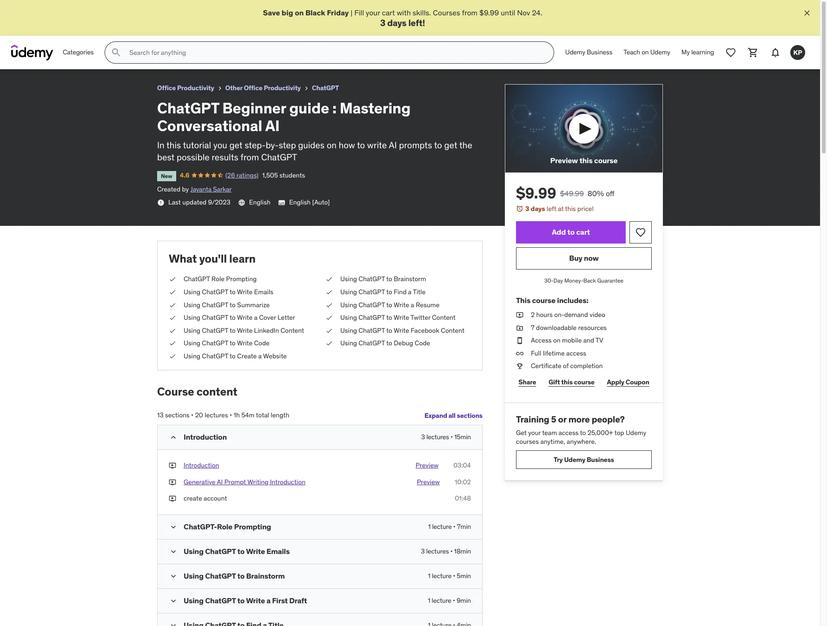 Task type: describe. For each thing, give the bounding box(es) containing it.
office productivity
[[157, 84, 214, 92]]

to down the using chatgpt to write code
[[230, 352, 236, 360]]

gift this course
[[549, 378, 595, 386]]

the
[[459, 139, 472, 151]]

length
[[271, 411, 289, 420]]

linkedin
[[254, 326, 279, 335]]

full lifetime access
[[531, 349, 586, 357]]

using chatgpt to write linkedin content
[[184, 326, 304, 335]]

first
[[272, 596, 288, 605]]

categories button
[[57, 41, 99, 64]]

• for chatgpt-role prompting
[[453, 523, 456, 531]]

80%
[[588, 189, 604, 198]]

mastering for chatgpt beginner guide : mastering conversational ai
[[100, 4, 136, 13]]

to right the prompts
[[434, 139, 442, 151]]

1 horizontal spatial using chatgpt to brainstorm
[[340, 275, 426, 283]]

udemy inside training 5 or more people? get your team access to 25,000+ top udemy courses anytime, anywhere.
[[626, 429, 646, 437]]

writing
[[247, 478, 268, 486]]

create
[[184, 494, 202, 503]]

certificate
[[531, 362, 561, 370]]

what
[[169, 251, 197, 266]]

3 for 3 lectures • 18min
[[421, 547, 425, 556]]

on inside save big on black friday | fill your cart with skills. courses from $9.99 until nov 24. 3 days left!
[[295, 8, 304, 17]]

submit search image
[[111, 47, 122, 58]]

mastering for chatgpt beginner guide : mastering conversational ai in this tutorial you get step-by-step guides on how to write ai prompts to get the best possible results from chatgpt
[[340, 99, 411, 118]]

25,000+
[[588, 429, 613, 437]]

your inside save big on black friday | fill your cart with skills. courses from $9.99 until nov 24. 3 days left!
[[366, 8, 380, 17]]

english [auto]
[[289, 198, 330, 206]]

preview for 03:04
[[416, 461, 439, 470]]

• left 1h 54m
[[230, 411, 232, 420]]

1 for brainstorm
[[428, 572, 430, 580]]

to down using chatgpt to find a title
[[386, 301, 392, 309]]

certificate of completion
[[531, 362, 603, 370]]

left
[[547, 205, 556, 213]]

training
[[516, 414, 549, 425]]

team
[[542, 429, 557, 437]]

to inside training 5 or more people? get your team access to 25,000+ top udemy courses anytime, anywhere.
[[580, 429, 586, 437]]

course content
[[157, 385, 237, 399]]

courses
[[516, 438, 539, 446]]

a for resume
[[411, 301, 414, 309]]

1 vertical spatial emails
[[266, 547, 290, 556]]

1 horizontal spatial brainstorm
[[394, 275, 426, 283]]

nov
[[517, 8, 530, 17]]

0 vertical spatial wishlist image
[[725, 47, 736, 58]]

and
[[583, 336, 594, 345]]

generative ai prompt writing introduction
[[184, 478, 306, 486]]

2 get from the left
[[444, 139, 457, 151]]

content for using chatgpt to write facebook content
[[441, 326, 464, 335]]

9/2023
[[208, 198, 230, 206]]

0 vertical spatial business
[[587, 48, 612, 56]]

from inside chatgpt beginner guide : mastering conversational ai in this tutorial you get step-by-step guides on how to write ai prompts to get the best possible results from chatgpt
[[241, 152, 259, 163]]

1 office from the left
[[157, 84, 176, 92]]

: for chatgpt beginner guide : mastering conversational ai in this tutorial you get step-by-step guides on how to write ai prompts to get the best possible results from chatgpt
[[332, 99, 336, 118]]

gift
[[549, 378, 560, 386]]

3 for 3 days left at this price!
[[525, 205, 529, 213]]

to up using chatgpt to summarize
[[230, 288, 236, 296]]

this right at
[[565, 205, 576, 213]]

write
[[367, 139, 387, 151]]

0 vertical spatial introduction
[[184, 432, 227, 442]]

xsmall image for using chatgpt to write twitter content
[[325, 313, 333, 323]]

1 for write
[[428, 597, 430, 605]]

cart inside the add to cart button
[[576, 228, 590, 237]]

alarm image
[[516, 205, 523, 213]]

xsmall image for certificate of completion
[[516, 362, 523, 371]]

using chatgpt to find a title
[[340, 288, 426, 296]]

• for using chatgpt  to write a first draft
[[453, 597, 455, 605]]

xsmall image for using chatgpt to write a resume
[[325, 301, 333, 310]]

10:02
[[455, 478, 471, 486]]

small image for using chatgpt to write emails
[[169, 547, 178, 557]]

to down using chatgpt to summarize
[[230, 313, 236, 322]]

using chatgpt to write facebook content
[[340, 326, 464, 335]]

5
[[551, 414, 556, 425]]

24.
[[532, 8, 542, 17]]

small image for chatgpt-role prompting
[[169, 523, 178, 532]]

on down downloadable
[[553, 336, 561, 345]]

hours
[[536, 311, 553, 319]]

using chatgpt to write code
[[184, 339, 270, 347]]

chatgpt link
[[312, 82, 339, 94]]

xsmall image for using chatgpt to summarize
[[169, 301, 176, 310]]

xsmall image for using chatgpt to write emails
[[169, 288, 176, 297]]

this right the gift
[[561, 378, 573, 386]]

new
[[161, 172, 172, 179]]

1 horizontal spatial days
[[531, 205, 545, 213]]

coupon
[[626, 378, 649, 386]]

30-
[[544, 277, 554, 284]]

expand all sections
[[424, 411, 483, 420]]

this
[[516, 296, 530, 305]]

1,505 students
[[262, 171, 305, 179]]

role for chatgpt
[[211, 275, 225, 283]]

beginner for chatgpt beginner guide : mastering conversational ai in this tutorial you get step-by-step guides on how to write ai prompts to get the best possible results from chatgpt
[[222, 99, 286, 118]]

save
[[263, 8, 280, 17]]

notifications image
[[770, 47, 781, 58]]

try
[[554, 455, 563, 464]]

this course includes:
[[516, 296, 588, 305]]

save big on black friday | fill your cart with skills. courses from $9.99 until nov 24. 3 days left!
[[263, 8, 542, 29]]

mobile
[[562, 336, 582, 345]]

business inside "link"
[[587, 455, 614, 464]]

18min
[[454, 547, 471, 556]]

1 vertical spatial $9.99
[[516, 184, 556, 203]]

1 vertical spatial course
[[532, 296, 556, 305]]

1 lecture • 9min
[[428, 597, 471, 605]]

course for gift this course
[[574, 378, 595, 386]]

step
[[279, 139, 296, 151]]

off
[[606, 189, 614, 198]]

shopping cart with 0 items image
[[748, 47, 759, 58]]

to down chatgpt-role prompting
[[237, 547, 245, 556]]

students
[[280, 171, 305, 179]]

write up summarize
[[237, 288, 253, 296]]

using chatgpt to write twitter content
[[340, 313, 456, 322]]

write up using chatgpt to write linkedin content
[[237, 313, 253, 322]]

write down chatgpt-role prompting
[[246, 547, 265, 556]]

summarize
[[237, 301, 270, 309]]

prompting for chatgpt-role prompting
[[234, 522, 271, 531]]

try udemy business
[[554, 455, 614, 464]]

back
[[583, 277, 596, 284]]

buy now button
[[516, 247, 652, 270]]

xsmall image for last updated 9/2023
[[157, 199, 165, 206]]

course for preview this course
[[594, 156, 618, 165]]

apply coupon button
[[604, 373, 652, 391]]

buy now
[[569, 254, 599, 263]]

on right teach at the top
[[642, 48, 649, 56]]

learn
[[229, 251, 256, 266]]

xsmall image for using chatgpt to write code
[[169, 339, 176, 348]]

beginner for chatgpt beginner guide : mastering conversational ai
[[40, 4, 73, 13]]

code for using chatgpt to debug code
[[415, 339, 430, 347]]

more
[[568, 414, 590, 425]]

buy
[[569, 254, 582, 263]]

write down using chatgpt to write linkedin content
[[237, 339, 253, 347]]

share
[[519, 378, 536, 386]]

using chatgpt  to write a first draft
[[184, 596, 307, 605]]

$9.99 $49.99 80% off
[[516, 184, 614, 203]]

write left first
[[246, 596, 265, 605]]

fill
[[354, 8, 364, 17]]

people?
[[592, 414, 625, 425]]

• for using chatgpt to write emails
[[450, 547, 453, 556]]

a for website
[[258, 352, 262, 360]]

apply coupon
[[607, 378, 649, 386]]

course language image
[[238, 199, 245, 206]]

add to cart button
[[516, 221, 626, 244]]

udemy business link
[[560, 41, 618, 64]]

1 vertical spatial wishlist image
[[635, 227, 646, 238]]

to inside button
[[567, 228, 575, 237]]

1 vertical spatial introduction
[[184, 461, 219, 470]]

big
[[282, 8, 293, 17]]

write down find
[[394, 301, 409, 309]]

expand all sections button
[[424, 406, 483, 425]]

access inside training 5 or more people? get your team access to 25,000+ top udemy courses anytime, anywhere.
[[559, 429, 579, 437]]

2 hours on-demand video
[[531, 311, 605, 319]]

(26 ratings)
[[225, 171, 258, 179]]

days inside save big on black friday | fill your cart with skills. courses from $9.99 until nov 24. 3 days left!
[[387, 17, 407, 29]]

closed captions image
[[278, 199, 285, 206]]

using chatgpt to summarize
[[184, 301, 270, 309]]

1 productivity from the left
[[177, 84, 214, 92]]

3 lectures • 18min
[[421, 547, 471, 556]]

$9.99 inside save big on black friday | fill your cart with skills. courses from $9.99 until nov 24. 3 days left!
[[479, 8, 499, 17]]

4.6
[[180, 171, 189, 179]]

to up using chatgpt to create a website
[[230, 339, 236, 347]]

write up using chatgpt to write facebook content
[[394, 313, 409, 322]]

7min
[[457, 523, 471, 531]]

1 using chatgpt to write emails from the top
[[184, 288, 273, 296]]

categories
[[63, 48, 94, 56]]

full
[[531, 349, 541, 357]]

this inside button
[[579, 156, 593, 165]]

using chatgpt to create a website
[[184, 352, 287, 360]]

small image for using chatgpt  to write a first draft
[[169, 597, 178, 606]]

to left find
[[386, 288, 392, 296]]

english for english [auto]
[[289, 198, 311, 206]]

xsmall image for using chatgpt to debug code
[[325, 339, 333, 348]]

or
[[558, 414, 567, 425]]

1 lecture • 5min
[[428, 572, 471, 580]]

xsmall image for chatgpt role prompting
[[169, 275, 176, 284]]

to left debug
[[386, 339, 392, 347]]

close image
[[802, 8, 812, 18]]

friday
[[327, 8, 349, 17]]

xsmall image for using chatgpt to write a cover letter
[[169, 313, 176, 323]]

how
[[339, 139, 355, 151]]

xsmall image for using chatgpt to brainstorm
[[325, 275, 333, 284]]

tv
[[596, 336, 603, 345]]



Task type: vqa. For each thing, say whether or not it's contained in the screenshot.
people?
yes



Task type: locate. For each thing, give the bounding box(es) containing it.
business down "anywhere."
[[587, 455, 614, 464]]

black
[[305, 8, 325, 17]]

small image
[[169, 547, 178, 557], [169, 572, 178, 581], [169, 597, 178, 606]]

jayanta
[[190, 185, 211, 194]]

write down using chatgpt to write a cover letter
[[237, 326, 253, 335]]

1 vertical spatial :
[[332, 99, 336, 118]]

0 horizontal spatial mastering
[[100, 4, 136, 13]]

1 horizontal spatial from
[[462, 8, 478, 17]]

1 horizontal spatial :
[[332, 99, 336, 118]]

to right add
[[567, 228, 575, 237]]

0 vertical spatial prompting
[[226, 275, 257, 283]]

0 vertical spatial guide
[[74, 4, 94, 13]]

brainstorm up first
[[246, 571, 285, 581]]

lectures left 18min
[[426, 547, 449, 556]]

udemy business
[[565, 48, 612, 56]]

1 vertical spatial days
[[531, 205, 545, 213]]

1 horizontal spatial office
[[244, 84, 262, 92]]

brainstorm up title
[[394, 275, 426, 283]]

possible
[[177, 152, 210, 163]]

0 horizontal spatial your
[[366, 8, 380, 17]]

0 vertical spatial small image
[[169, 433, 178, 442]]

2 code from the left
[[415, 339, 430, 347]]

to right how on the top of the page
[[357, 139, 365, 151]]

content for using chatgpt to write linkedin content
[[281, 326, 304, 335]]

a left first
[[266, 596, 271, 605]]

preview inside button
[[550, 156, 578, 165]]

teach on udemy link
[[618, 41, 676, 64]]

0 vertical spatial cart
[[382, 8, 395, 17]]

(26
[[225, 171, 235, 179]]

guide for chatgpt beginner guide : mastering conversational ai in this tutorial you get step-by-step guides on how to write ai prompts to get the best possible results from chatgpt
[[289, 99, 329, 118]]

a left title
[[408, 288, 412, 296]]

lectures right "20"
[[205, 411, 228, 420]]

english right closed captions icon
[[289, 198, 311, 206]]

lecture left "5min" at the bottom right of page
[[432, 572, 452, 580]]

created by jayanta sarkar
[[157, 185, 232, 194]]

my learning
[[681, 48, 714, 56]]

office productivity link
[[157, 82, 214, 94]]

$9.99 left until
[[479, 8, 499, 17]]

small image
[[169, 433, 178, 442], [169, 523, 178, 532], [169, 621, 178, 626]]

2 sections from the left
[[457, 411, 483, 420]]

prompts
[[399, 139, 432, 151]]

lecture for write
[[432, 597, 451, 605]]

3 left the left!
[[380, 17, 385, 29]]

0 vertical spatial access
[[566, 349, 586, 357]]

xsmall image for 2 hours on-demand video
[[516, 311, 523, 320]]

2 vertical spatial 1
[[428, 597, 430, 605]]

0 vertical spatial preview
[[550, 156, 578, 165]]

0 vertical spatial emails
[[254, 288, 273, 296]]

2 vertical spatial lecture
[[432, 597, 451, 605]]

2 using chatgpt to write emails from the top
[[184, 547, 290, 556]]

using chatgpt to write a cover letter
[[184, 313, 295, 322]]

udemy image
[[11, 45, 53, 61]]

xsmall image for using chatgpt to create a website
[[169, 352, 176, 361]]

3
[[380, 17, 385, 29], [525, 205, 529, 213], [421, 433, 425, 441], [421, 547, 425, 556]]

website
[[263, 352, 287, 360]]

0 vertical spatial course
[[594, 156, 618, 165]]

preview left 10:02
[[417, 478, 440, 486]]

• left 7min
[[453, 523, 456, 531]]

generative
[[184, 478, 215, 486]]

content for using chatgpt to write twitter content
[[432, 313, 456, 322]]

course inside button
[[594, 156, 618, 165]]

0 horizontal spatial wishlist image
[[635, 227, 646, 238]]

mastering up write
[[340, 99, 411, 118]]

get right you
[[229, 139, 242, 151]]

chatgpt beginner guide : mastering conversational ai in this tutorial you get step-by-step guides on how to write ai prompts to get the best possible results from chatgpt
[[157, 99, 472, 163]]

0 vertical spatial lecture
[[432, 523, 452, 531]]

this
[[166, 139, 181, 151], [579, 156, 593, 165], [565, 205, 576, 213], [561, 378, 573, 386]]

productivity left the chatgpt link
[[264, 84, 301, 92]]

anytime,
[[540, 438, 565, 446]]

1 vertical spatial from
[[241, 152, 259, 163]]

0 horizontal spatial sections
[[165, 411, 190, 420]]

lectures for introduction
[[426, 433, 449, 441]]

on inside chatgpt beginner guide : mastering conversational ai in this tutorial you get step-by-step guides on how to write ai prompts to get the best possible results from chatgpt
[[327, 139, 337, 151]]

1 vertical spatial small image
[[169, 523, 178, 532]]

title
[[413, 288, 426, 296]]

2 vertical spatial preview
[[417, 478, 440, 486]]

your inside training 5 or more people? get your team access to 25,000+ top udemy courses anytime, anywhere.
[[528, 429, 541, 437]]

1 vertical spatial lectures
[[426, 433, 449, 441]]

days left left
[[531, 205, 545, 213]]

• for introduction
[[451, 433, 453, 441]]

write up debug
[[394, 326, 409, 335]]

1 code from the left
[[254, 339, 270, 347]]

from
[[462, 8, 478, 17], [241, 152, 259, 163]]

15min
[[454, 433, 471, 441]]

using chatgpt to brainstorm up using chatgpt to find a title
[[340, 275, 426, 283]]

3 for 3 lectures • 15min
[[421, 433, 425, 441]]

2 vertical spatial lectures
[[426, 547, 449, 556]]

your right fill
[[366, 8, 380, 17]]

0 vertical spatial beginner
[[40, 4, 73, 13]]

13
[[157, 411, 163, 420]]

productivity left other
[[177, 84, 214, 92]]

2 small image from the top
[[169, 523, 178, 532]]

a for first
[[266, 596, 271, 605]]

mastering inside chatgpt beginner guide : mastering conversational ai in this tutorial you get step-by-step guides on how to write ai prompts to get the best possible results from chatgpt
[[340, 99, 411, 118]]

introduction up generative
[[184, 461, 219, 470]]

7 downloadable resources
[[531, 323, 607, 332]]

0 vertical spatial conversational
[[137, 4, 191, 13]]

money-
[[564, 277, 583, 284]]

01:48
[[455, 494, 471, 503]]

• left 9min
[[453, 597, 455, 605]]

guide for chatgpt beginner guide : mastering conversational ai
[[74, 4, 94, 13]]

0 horizontal spatial english
[[249, 198, 271, 206]]

mastering up submit search image
[[100, 4, 136, 13]]

add
[[552, 228, 566, 237]]

productivity
[[177, 84, 214, 92], [264, 84, 301, 92]]

1
[[428, 523, 431, 531], [428, 572, 430, 580], [428, 597, 430, 605]]

1 vertical spatial using chatgpt to write emails
[[184, 547, 290, 556]]

a left the cover
[[254, 313, 258, 322]]

guides
[[298, 139, 325, 151]]

content down "resume"
[[432, 313, 456, 322]]

english right course language image
[[249, 198, 271, 206]]

0 horizontal spatial $9.99
[[479, 8, 499, 17]]

1 horizontal spatial wishlist image
[[725, 47, 736, 58]]

2 vertical spatial course
[[574, 378, 595, 386]]

0 horizontal spatial from
[[241, 152, 259, 163]]

lectures for using chatgpt to write emails
[[426, 547, 449, 556]]

preview
[[550, 156, 578, 165], [416, 461, 439, 470], [417, 478, 440, 486]]

3 left 18min
[[421, 547, 425, 556]]

cart down price! on the top of the page
[[576, 228, 590, 237]]

prompting down learn
[[226, 275, 257, 283]]

on right big
[[295, 8, 304, 17]]

1 horizontal spatial cart
[[576, 228, 590, 237]]

0 horizontal spatial get
[[229, 139, 242, 151]]

0 horizontal spatial code
[[254, 339, 270, 347]]

: inside chatgpt beginner guide : mastering conversational ai in this tutorial you get step-by-step guides on how to write ai prompts to get the best possible results from chatgpt
[[332, 99, 336, 118]]

1 vertical spatial role
[[217, 522, 232, 531]]

preview up $9.99 $49.99 80% off
[[550, 156, 578, 165]]

0 horizontal spatial :
[[96, 4, 98, 13]]

3 small image from the top
[[169, 621, 178, 626]]

xsmall image
[[216, 85, 223, 92], [157, 199, 165, 206], [169, 275, 176, 284], [325, 288, 333, 297], [516, 323, 523, 333], [169, 326, 176, 335], [325, 326, 333, 335], [516, 362, 523, 371], [169, 461, 176, 470], [169, 494, 176, 504]]

last
[[168, 198, 181, 206]]

0 horizontal spatial brainstorm
[[246, 571, 285, 581]]

• left "20"
[[191, 411, 194, 420]]

1 vertical spatial lecture
[[432, 572, 452, 580]]

you'll
[[199, 251, 227, 266]]

1 small image from the top
[[169, 547, 178, 557]]

1 vertical spatial small image
[[169, 572, 178, 581]]

role down you'll
[[211, 275, 225, 283]]

0 horizontal spatial cart
[[382, 8, 395, 17]]

to down using chatgpt to write a resume
[[386, 313, 392, 322]]

ai inside button
[[217, 478, 223, 486]]

0 vertical spatial role
[[211, 275, 225, 283]]

xsmall image for access on mobile and tv
[[516, 336, 523, 345]]

small image for using chatgpt to brainstorm
[[169, 572, 178, 581]]

add to cart
[[552, 228, 590, 237]]

teach on udemy
[[624, 48, 670, 56]]

access down the or
[[559, 429, 579, 437]]

3 inside save big on black friday | fill your cart with skills. courses from $9.99 until nov 24. 3 days left!
[[380, 17, 385, 29]]

1 vertical spatial guide
[[289, 99, 329, 118]]

to up using chatgpt to write a cover letter
[[230, 301, 236, 309]]

preview down 3 lectures • 15min
[[416, 461, 439, 470]]

1 vertical spatial business
[[587, 455, 614, 464]]

1 horizontal spatial your
[[528, 429, 541, 437]]

introduction inside generative ai prompt writing introduction button
[[270, 478, 306, 486]]

your up courses
[[528, 429, 541, 437]]

content right facebook
[[441, 326, 464, 335]]

mastering
[[100, 4, 136, 13], [340, 99, 411, 118]]

1 vertical spatial your
[[528, 429, 541, 437]]

english for english
[[249, 198, 271, 206]]

sections right 13
[[165, 411, 190, 420]]

0 vertical spatial 1
[[428, 523, 431, 531]]

0 horizontal spatial using chatgpt to brainstorm
[[184, 571, 285, 581]]

in
[[157, 139, 164, 151]]

0 horizontal spatial productivity
[[177, 84, 214, 92]]

anywhere.
[[567, 438, 596, 446]]

lecture left 9min
[[432, 597, 451, 605]]

1 english from the left
[[249, 198, 271, 206]]

3 down expand at bottom right
[[421, 433, 425, 441]]

guide down the chatgpt link
[[289, 99, 329, 118]]

lecture for brainstorm
[[432, 572, 452, 580]]

a down title
[[411, 301, 414, 309]]

0 vertical spatial your
[[366, 8, 380, 17]]

1 horizontal spatial sections
[[457, 411, 483, 420]]

using chatgpt to debug code
[[340, 339, 430, 347]]

1 vertical spatial beginner
[[222, 99, 286, 118]]

access on mobile and tv
[[531, 336, 603, 345]]

brainstorm
[[394, 275, 426, 283], [246, 571, 285, 581]]

lifetime
[[543, 349, 565, 357]]

1 horizontal spatial productivity
[[264, 84, 301, 92]]

lectures
[[205, 411, 228, 420], [426, 433, 449, 441], [426, 547, 449, 556]]

using chatgpt to write emails down chatgpt-role prompting
[[184, 547, 290, 556]]

using chatgpt to write a resume
[[340, 301, 439, 309]]

guarantee
[[597, 277, 624, 284]]

price!
[[577, 205, 594, 213]]

now
[[584, 254, 599, 263]]

0 vertical spatial from
[[462, 8, 478, 17]]

code for using chatgpt to write code
[[254, 339, 270, 347]]

role
[[211, 275, 225, 283], [217, 522, 232, 531]]

generative ai prompt writing introduction button
[[184, 478, 306, 487]]

cart inside save big on black friday | fill your cart with skills. courses from $9.99 until nov 24. 3 days left!
[[382, 8, 395, 17]]

1 horizontal spatial english
[[289, 198, 311, 206]]

sections right all
[[457, 411, 483, 420]]

a for cover
[[254, 313, 258, 322]]

beginner inside chatgpt beginner guide : mastering conversational ai in this tutorial you get step-by-step guides on how to write ai prompts to get the best possible results from chatgpt
[[222, 99, 286, 118]]

1 horizontal spatial mastering
[[340, 99, 411, 118]]

video
[[590, 311, 605, 319]]

1 vertical spatial brainstorm
[[246, 571, 285, 581]]

role for chatgpt-
[[217, 522, 232, 531]]

2 vertical spatial introduction
[[270, 478, 306, 486]]

0 horizontal spatial office
[[157, 84, 176, 92]]

1 vertical spatial using chatgpt to brainstorm
[[184, 571, 285, 581]]

using chatgpt to write emails
[[184, 288, 273, 296], [184, 547, 290, 556]]

xsmall image for full lifetime access
[[516, 349, 523, 358]]

content
[[197, 385, 237, 399]]

2 small image from the top
[[169, 572, 178, 581]]

to up the using chatgpt to write code
[[230, 326, 236, 335]]

0 vertical spatial $9.99
[[479, 8, 499, 17]]

0 vertical spatial lectures
[[205, 411, 228, 420]]

0 vertical spatial small image
[[169, 547, 178, 557]]

1 vertical spatial conversational
[[157, 116, 262, 135]]

guide up categories
[[74, 4, 94, 13]]

1 vertical spatial preview
[[416, 461, 439, 470]]

course down completion
[[574, 378, 595, 386]]

on left how on the top of the page
[[327, 139, 337, 151]]

guide inside chatgpt beginner guide : mastering conversational ai in this tutorial you get step-by-step guides on how to write ai prompts to get the best possible results from chatgpt
[[289, 99, 329, 118]]

days
[[387, 17, 407, 29], [531, 205, 545, 213]]

2 productivity from the left
[[264, 84, 301, 92]]

1 horizontal spatial guide
[[289, 99, 329, 118]]

small image for introduction
[[169, 433, 178, 442]]

to up "anywhere."
[[580, 429, 586, 437]]

sections
[[165, 411, 190, 420], [457, 411, 483, 420]]

0 vertical spatial brainstorm
[[394, 275, 426, 283]]

xsmall image for using chatgpt to find a title
[[325, 288, 333, 297]]

share button
[[516, 373, 539, 391]]

your
[[366, 8, 380, 17], [528, 429, 541, 437]]

role down account on the left bottom of the page
[[217, 522, 232, 531]]

2 office from the left
[[244, 84, 262, 92]]

to up using chatgpt to find a title
[[386, 275, 392, 283]]

updated
[[182, 198, 207, 206]]

1 up 3 lectures • 18min
[[428, 523, 431, 531]]

udemy
[[565, 48, 585, 56], [650, 48, 670, 56], [626, 429, 646, 437], [564, 455, 585, 464]]

lecture left 7min
[[432, 523, 452, 531]]

facebook
[[411, 326, 439, 335]]

xsmall image for using chatgpt to write linkedin content
[[169, 326, 176, 335]]

0 vertical spatial mastering
[[100, 4, 136, 13]]

0 horizontal spatial days
[[387, 17, 407, 29]]

1 horizontal spatial beginner
[[222, 99, 286, 118]]

to up using chatgpt to debug code
[[386, 326, 392, 335]]

from inside save big on black friday | fill your cart with skills. courses from $9.99 until nov 24. 3 days left!
[[462, 8, 478, 17]]

access down mobile
[[566, 349, 586, 357]]

1 down 3 lectures • 18min
[[428, 572, 430, 580]]

introduction right writing
[[270, 478, 306, 486]]

7
[[531, 323, 535, 332]]

to up using chatgpt  to write a first draft
[[237, 571, 245, 581]]

1 sections from the left
[[165, 411, 190, 420]]

guide
[[74, 4, 94, 13], [289, 99, 329, 118]]

1 down 1 lecture • 5min
[[428, 597, 430, 605]]

1 horizontal spatial get
[[444, 139, 457, 151]]

twitter
[[411, 313, 430, 322]]

emails
[[254, 288, 273, 296], [266, 547, 290, 556]]

xsmall image for 7 downloadable resources
[[516, 323, 523, 333]]

top
[[615, 429, 624, 437]]

Search for anything text field
[[128, 45, 542, 61]]

1 vertical spatial prompting
[[234, 522, 271, 531]]

0 vertical spatial :
[[96, 4, 98, 13]]

wishlist image
[[725, 47, 736, 58], [635, 227, 646, 238]]

1 horizontal spatial $9.99
[[516, 184, 556, 203]]

: for chatgpt beginner guide : mastering conversational ai
[[96, 4, 98, 13]]

1 vertical spatial mastering
[[340, 99, 411, 118]]

0 vertical spatial days
[[387, 17, 407, 29]]

a right create
[[258, 352, 262, 360]]

by-
[[266, 139, 279, 151]]

1 vertical spatial access
[[559, 429, 579, 437]]

2 vertical spatial small image
[[169, 621, 178, 626]]

conversational for chatgpt beginner guide : mastering conversational ai in this tutorial you get step-by-step guides on how to write ai prompts to get the best possible results from chatgpt
[[157, 116, 262, 135]]

you
[[213, 139, 227, 151]]

code down facebook
[[415, 339, 430, 347]]

letter
[[278, 313, 295, 322]]

•
[[191, 411, 194, 420], [230, 411, 232, 420], [451, 433, 453, 441], [453, 523, 456, 531], [450, 547, 453, 556], [453, 572, 455, 580], [453, 597, 455, 605]]

using chatgpt to brainstorm up using chatgpt  to write a first draft
[[184, 571, 285, 581]]

prompting for chatgpt role prompting
[[226, 275, 257, 283]]

preview this course button
[[505, 84, 663, 173]]

this right in at the left top of the page
[[166, 139, 181, 151]]

3 right 'alarm' icon on the right of the page
[[525, 205, 529, 213]]

completion
[[570, 362, 603, 370]]

content down letter
[[281, 326, 304, 335]]

[auto]
[[312, 198, 330, 206]]

code down linkedin
[[254, 339, 270, 347]]

2 english from the left
[[289, 198, 311, 206]]

• for using chatgpt to brainstorm
[[453, 572, 455, 580]]

1 get from the left
[[229, 139, 242, 151]]

course up the hours
[[532, 296, 556, 305]]

1 small image from the top
[[169, 433, 178, 442]]

this inside chatgpt beginner guide : mastering conversational ai in this tutorial you get step-by-step guides on how to write ai prompts to get the best possible results from chatgpt
[[166, 139, 181, 151]]

$49.99
[[560, 189, 584, 198]]

0 horizontal spatial beginner
[[40, 4, 73, 13]]

introduction down "20"
[[184, 432, 227, 442]]

by
[[182, 185, 189, 194]]

xsmall image for using chatgpt to write facebook content
[[325, 326, 333, 335]]

account
[[204, 494, 227, 503]]

training 5 or more people? get your team access to 25,000+ top udemy courses anytime, anywhere.
[[516, 414, 646, 446]]

udemy inside "link"
[[564, 455, 585, 464]]

0 horizontal spatial guide
[[74, 4, 94, 13]]

conversational
[[137, 4, 191, 13], [157, 116, 262, 135]]

cart left with
[[382, 8, 395, 17]]

to left first
[[237, 596, 245, 605]]

• left 15min
[[451, 433, 453, 441]]

sections inside dropdown button
[[457, 411, 483, 420]]

get
[[516, 429, 527, 437]]

preview for 10:02
[[417, 478, 440, 486]]

|
[[351, 8, 353, 17]]

• left 18min
[[450, 547, 453, 556]]

using chatgpt to write emails up using chatgpt to summarize
[[184, 288, 273, 296]]

conversational for chatgpt beginner guide : mastering conversational ai
[[137, 4, 191, 13]]

1 vertical spatial 1
[[428, 572, 430, 580]]

xsmall image
[[303, 85, 310, 92], [325, 275, 333, 284], [169, 288, 176, 297], [169, 301, 176, 310], [325, 301, 333, 310], [516, 311, 523, 320], [169, 313, 176, 323], [325, 313, 333, 323], [516, 336, 523, 345], [169, 339, 176, 348], [325, 339, 333, 348], [516, 349, 523, 358], [169, 352, 176, 361], [169, 478, 176, 487]]

1 horizontal spatial code
[[415, 339, 430, 347]]

2 vertical spatial small image
[[169, 597, 178, 606]]

to
[[357, 139, 365, 151], [434, 139, 442, 151], [567, 228, 575, 237], [386, 275, 392, 283], [230, 288, 236, 296], [386, 288, 392, 296], [230, 301, 236, 309], [386, 301, 392, 309], [230, 313, 236, 322], [386, 313, 392, 322], [230, 326, 236, 335], [386, 326, 392, 335], [230, 339, 236, 347], [386, 339, 392, 347], [230, 352, 236, 360], [580, 429, 586, 437], [237, 547, 245, 556], [237, 571, 245, 581], [237, 596, 245, 605]]

conversational inside chatgpt beginner guide : mastering conversational ai in this tutorial you get step-by-step guides on how to write ai prompts to get the best possible results from chatgpt
[[157, 116, 262, 135]]

get left the
[[444, 139, 457, 151]]

1 vertical spatial cart
[[576, 228, 590, 237]]

0 vertical spatial using chatgpt to brainstorm
[[340, 275, 426, 283]]

a for title
[[408, 288, 412, 296]]

3 small image from the top
[[169, 597, 178, 606]]

0 vertical spatial using chatgpt to write emails
[[184, 288, 273, 296]]



